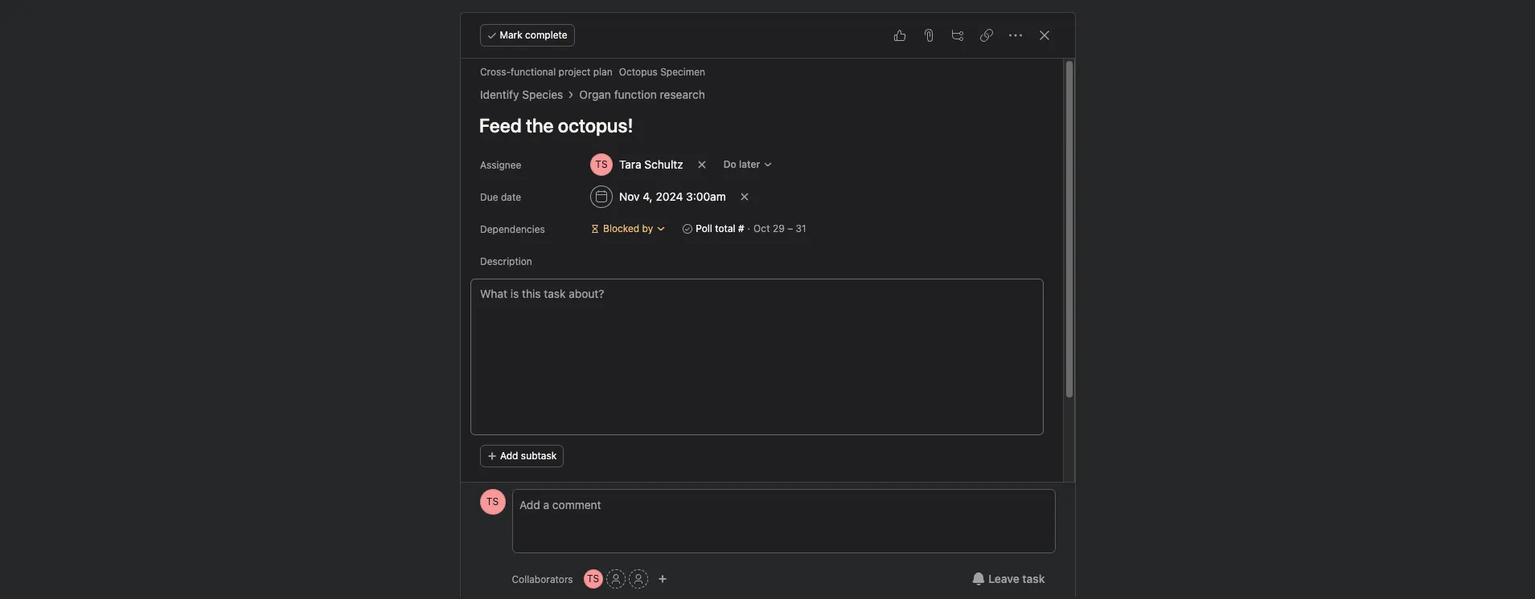 Task type: describe. For each thing, give the bounding box(es) containing it.
function
[[614, 88, 656, 101]]

collapse task pane image
[[1038, 29, 1051, 42]]

2024
[[655, 190, 683, 203]]

subtask
[[521, 450, 556, 462]]

add subtask image
[[951, 29, 964, 42]]

nov 4, 2024 3:00am
[[619, 190, 726, 203]]

functional
[[510, 66, 555, 78]]

3:00am
[[686, 190, 726, 203]]

copy task link image
[[980, 29, 993, 42]]

more actions for this task image
[[1009, 29, 1022, 42]]

plan
[[593, 66, 612, 78]]

date
[[501, 191, 521, 203]]

clear due date image
[[739, 192, 749, 202]]

cross-functional project plan link
[[480, 66, 612, 78]]

nov
[[619, 190, 639, 203]]

leave task
[[988, 573, 1045, 586]]

later
[[739, 158, 760, 170]]

oct 29 – 31
[[753, 223, 806, 235]]

blocked by
[[603, 223, 653, 235]]

add or remove collaborators image
[[657, 575, 667, 585]]

by
[[642, 223, 653, 235]]

cross-
[[480, 66, 510, 78]]

0 likes. click to like this task image
[[893, 29, 906, 42]]

mark complete
[[500, 29, 567, 41]]

feed the octopus! dialog
[[460, 13, 1075, 600]]

#
[[738, 223, 744, 235]]

tara schultz
[[619, 158, 683, 171]]

tara
[[619, 158, 641, 171]]

do later button
[[716, 154, 780, 176]]

octopus specimen link
[[619, 66, 705, 78]]

research
[[660, 88, 705, 101]]

identify species
[[480, 88, 563, 101]]

tara schultz button
[[583, 150, 690, 179]]

schultz
[[644, 158, 683, 171]]

31
[[795, 223, 806, 235]]

do later
[[723, 158, 760, 170]]

task
[[1022, 573, 1045, 586]]

mark complete button
[[480, 24, 575, 47]]

identify species link
[[480, 86, 563, 104]]

leave
[[988, 573, 1019, 586]]

blocked
[[603, 223, 639, 235]]



Task type: locate. For each thing, give the bounding box(es) containing it.
poll
[[695, 223, 712, 235]]

due
[[480, 191, 498, 203]]

blocked by button
[[583, 218, 673, 240]]

complete
[[525, 29, 567, 41]]

main content containing identify species
[[460, 59, 1063, 585]]

ts button right collaborators
[[584, 570, 603, 589]]

–
[[787, 223, 793, 235]]

0 vertical spatial ts button
[[480, 490, 505, 515]]

organ
[[579, 88, 611, 101]]

leave task button
[[962, 565, 1055, 594]]

oct
[[753, 223, 770, 235]]

organ function research
[[579, 88, 705, 101]]

1 horizontal spatial ts
[[587, 573, 599, 585]]

mark
[[500, 29, 522, 41]]

project
[[558, 66, 590, 78]]

attachments: add a file to this task, feed the octopus! image
[[922, 29, 935, 42]]

0 vertical spatial ts
[[486, 496, 499, 508]]

add subtask button
[[480, 445, 564, 468]]

identify
[[480, 88, 519, 101]]

cross-functional project plan octopus specimen
[[480, 66, 705, 78]]

octopus
[[619, 66, 657, 78]]

main content
[[460, 59, 1063, 585]]

organ function research link
[[579, 86, 705, 104]]

29
[[772, 223, 784, 235]]

remove assignee image
[[697, 160, 706, 170]]

ts right collaborators
[[587, 573, 599, 585]]

Task Name text field
[[468, 107, 1043, 144]]

1 vertical spatial ts
[[587, 573, 599, 585]]

ts button down add
[[480, 490, 505, 515]]

add subtask
[[500, 450, 556, 462]]

1 horizontal spatial ts button
[[584, 570, 603, 589]]

species
[[522, 88, 563, 101]]

ts down the add subtask button
[[486, 496, 499, 508]]

1 vertical spatial ts button
[[584, 570, 603, 589]]

do
[[723, 158, 736, 170]]

4,
[[642, 190, 652, 203]]

description
[[480, 256, 532, 268]]

total
[[715, 223, 735, 235]]

poll total #
[[695, 223, 744, 235]]

ts button
[[480, 490, 505, 515], [584, 570, 603, 589]]

specimen
[[660, 66, 705, 78]]

dependencies
[[480, 224, 545, 236]]

assignee
[[480, 159, 521, 171]]

ts
[[486, 496, 499, 508], [587, 573, 599, 585]]

due date
[[480, 191, 521, 203]]

nov 4, 2024 3:00am button
[[583, 183, 733, 211]]

0 horizontal spatial ts button
[[480, 490, 505, 515]]

collaborators
[[512, 574, 573, 586]]

add
[[500, 450, 518, 462]]

main content inside the feed the octopus! dialog
[[460, 59, 1063, 585]]

0 horizontal spatial ts
[[486, 496, 499, 508]]



Task type: vqa. For each thing, say whether or not it's contained in the screenshot.
Due
yes



